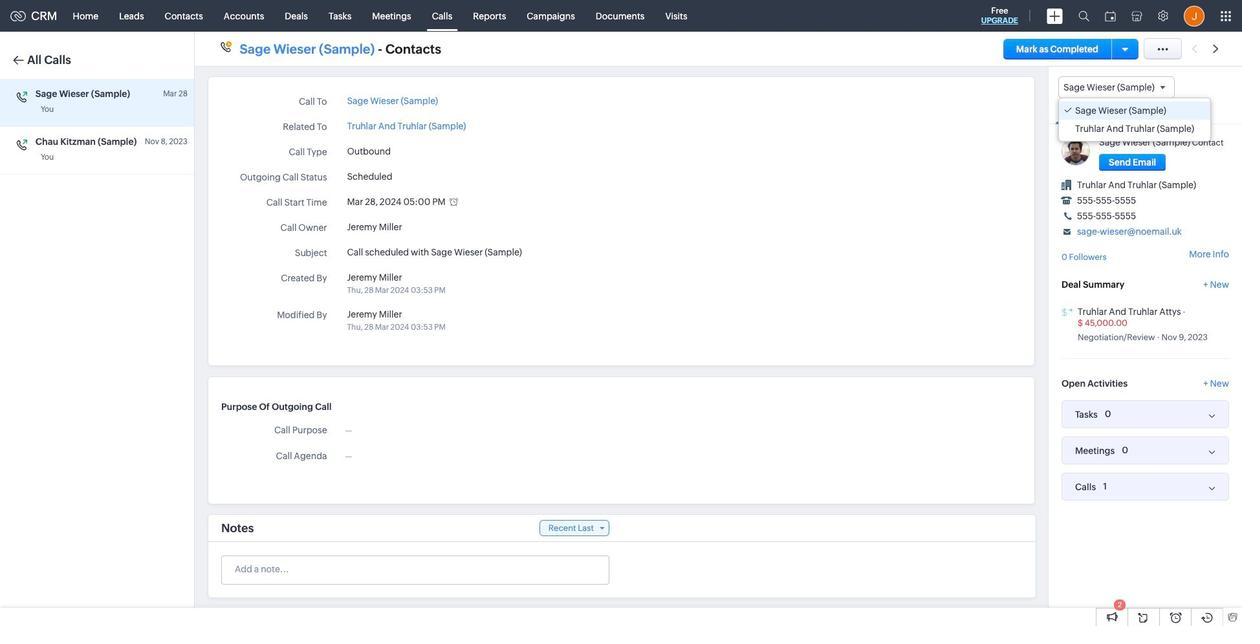Task type: describe. For each thing, give the bounding box(es) containing it.
profile element
[[1176, 0, 1213, 31]]

search image
[[1079, 10, 1090, 21]]

create menu element
[[1039, 0, 1071, 31]]

search element
[[1071, 0, 1097, 32]]

Add a note... field
[[222, 563, 608, 576]]

calendar image
[[1105, 11, 1116, 21]]



Task type: locate. For each thing, give the bounding box(es) containing it.
profile image
[[1184, 5, 1205, 26]]

create menu image
[[1047, 8, 1063, 24]]

None field
[[1059, 76, 1175, 98]]

tree
[[1059, 98, 1211, 141]]

previous record image
[[1192, 45, 1198, 53]]

logo image
[[10, 11, 26, 21]]

next record image
[[1213, 45, 1222, 53]]

None button
[[1099, 154, 1166, 171]]



Task type: vqa. For each thing, say whether or not it's contained in the screenshot.
-NONE-
no



